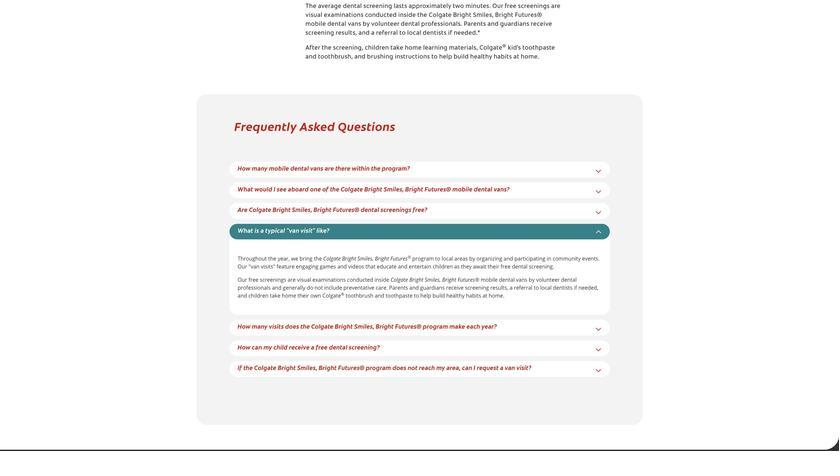 Task type: locate. For each thing, give the bounding box(es) containing it.
results, inside the average dental screening lasts approximately two minutes. our free screenings are visual examinations conducted inside the colgate bright smiles, bright futures® mobile dental vans by volunteer dental professionals. parents and guardians receive screening results, and a referral to local dentists if needed.*
[[336, 30, 357, 36]]

like?
[[317, 226, 330, 234]]

children inside the program to local areas by organizing and participating in community events. our "van visits" feature engaging games and videos that educate and entertain children as they await their free dental screening.
[[433, 263, 453, 270]]

1 horizontal spatial local
[[442, 255, 453, 262]]

conducted inside the average dental screening lasts approximately two minutes. our free screenings are visual examinations conducted inside the colgate bright smiles, bright futures® mobile dental vans by volunteer dental professionals. parents and guardians receive screening results, and a referral to local dentists if needed.*
[[365, 12, 397, 18]]

the
[[306, 4, 317, 10]]

and right organizing in the bottom right of the page
[[504, 255, 513, 262]]

0 horizontal spatial at
[[483, 292, 488, 299]]

inside inside the average dental screening lasts approximately two minutes. our free screenings are visual examinations conducted inside the colgate bright smiles, bright futures® mobile dental vans by volunteer dental professionals. parents and guardians receive screening results, and a referral to local dentists if needed.*
[[398, 12, 416, 18]]

learning
[[423, 45, 448, 51]]

1 how from the top
[[238, 164, 251, 172]]

1 horizontal spatial home
[[405, 45, 422, 51]]

1 vertical spatial not
[[408, 364, 418, 372]]

my left the "area,"
[[437, 364, 445, 372]]

referral inside the average dental screening lasts approximately two minutes. our free screenings are visual examinations conducted inside the colgate bright smiles, bright futures® mobile dental vans by volunteer dental professionals. parents and guardians receive screening results, and a referral to local dentists if needed.*
[[376, 30, 398, 36]]

and left generally
[[272, 284, 282, 292]]

3 how from the top
[[238, 343, 251, 351]]

0 vertical spatial screenings
[[518, 4, 550, 10]]

my
[[264, 343, 272, 351], [437, 364, 445, 372]]

how many mobile dental vans are there within the program?
[[238, 164, 410, 172]]

guardians down entertain
[[420, 284, 445, 292]]

conducted up preventative
[[347, 276, 373, 284]]

1 horizontal spatial dentists
[[553, 284, 573, 292]]

how for how many mobile dental vans are there within the program?
[[238, 164, 251, 172]]

a inside mobile dental vans by volunteer dental professionals and generally do not include preventative care. parents and guardians receive screening results, a referral to local dentists if needed, and children take home their own colgate
[[510, 284, 513, 292]]

dental down participating
[[512, 263, 528, 270]]

0 vertical spatial parents
[[464, 21, 486, 27]]

"van inside the program to local areas by organizing and participating in community events. our "van visits" feature engaging games and videos that educate and entertain children as they await their free dental screening.
[[249, 263, 260, 270]]

2 horizontal spatial screening
[[465, 284, 489, 292]]

a inside the average dental screening lasts approximately two minutes. our free screenings are visual examinations conducted inside the colgate bright smiles, bright futures® mobile dental vans by volunteer dental professionals. parents and guardians receive screening results, and a referral to local dentists if needed.*
[[371, 30, 375, 36]]

0 horizontal spatial vans
[[310, 164, 323, 172]]

0 horizontal spatial their
[[298, 292, 309, 299]]

home up instructions at top
[[405, 45, 422, 51]]

colgate inside the average dental screening lasts approximately two minutes. our free screenings are visual examinations conducted inside the colgate bright smiles, bright futures® mobile dental vans by volunteer dental professionals. parents and guardians receive screening results, and a referral to local dentists if needed.*
[[429, 12, 452, 18]]

of
[[322, 185, 329, 193]]

brushing
[[367, 54, 393, 60]]

screening inside mobile dental vans by volunteer dental professionals and generally do not include preventative care. parents and guardians receive screening results, a referral to local dentists if needed, and children take home their own colgate
[[465, 284, 489, 292]]

two
[[453, 4, 464, 10]]

0 horizontal spatial parents
[[389, 284, 408, 292]]

the up visits" at the left bottom
[[268, 255, 276, 262]]

the down approximately
[[418, 12, 427, 18]]

1 horizontal spatial results,
[[491, 284, 508, 292]]

materials,
[[449, 45, 478, 51]]

the right within at the top left of page
[[371, 164, 381, 172]]

visual down the
[[306, 12, 323, 18]]

2 horizontal spatial receive
[[531, 21, 552, 27]]

the right the bring
[[314, 255, 322, 262]]

habits
[[494, 54, 512, 60], [466, 292, 481, 299]]

1 vertical spatial program
[[423, 322, 448, 331]]

are colgate bright smiles, bright futures® dental screenings free? button
[[238, 206, 428, 214]]

1 many from the top
[[252, 164, 268, 172]]

visits
[[269, 322, 284, 331]]

1 horizontal spatial referral
[[514, 284, 533, 292]]

1 what from the top
[[238, 185, 253, 193]]

areas
[[455, 255, 468, 262]]

1 vertical spatial inside
[[375, 276, 389, 284]]

children up brushing
[[365, 45, 389, 51]]

0 vertical spatial if
[[448, 30, 452, 36]]

colgate down include
[[323, 292, 341, 299]]

1 horizontal spatial at
[[514, 54, 520, 60]]

our right minutes.
[[493, 4, 503, 10]]

1 vertical spatial dentists
[[553, 284, 573, 292]]

dentists left needed,
[[553, 284, 573, 292]]

smiles,
[[473, 12, 494, 18], [384, 185, 404, 193], [292, 206, 312, 214], [358, 255, 374, 262], [425, 276, 441, 284], [354, 322, 374, 331], [297, 364, 317, 372]]

minutes.
[[466, 4, 491, 10]]

to inside after the screening, children take home learning materials, colgate ® kid's toothpaste and toothbrush, and brushing instructions to help build healthy habits at home.
[[432, 54, 438, 60]]

not
[[315, 284, 323, 292], [408, 364, 418, 372]]

and down care.
[[375, 292, 384, 299]]

0 vertical spatial dentists
[[423, 30, 447, 36]]

1 horizontal spatial healthy
[[470, 54, 492, 60]]

1 horizontal spatial does
[[393, 364, 407, 372]]

1 vertical spatial vans
[[310, 164, 323, 172]]

toothbrush,
[[318, 54, 353, 60]]

local inside the program to local areas by organizing and participating in community events. our "van visits" feature engaging games and videos that educate and entertain children as they await their free dental screening.
[[442, 255, 453, 262]]

0 horizontal spatial i
[[274, 185, 276, 193]]

dentists inside the average dental screening lasts approximately two minutes. our free screenings are visual examinations conducted inside the colgate bright smiles, bright futures® mobile dental vans by volunteer dental professionals. parents and guardians receive screening results, and a referral to local dentists if needed.*
[[423, 30, 447, 36]]

are
[[551, 4, 561, 10], [325, 164, 334, 172], [288, 276, 296, 284]]

screening,
[[333, 45, 364, 51]]

® left toothbrush
[[341, 292, 344, 297]]

the up toothbrush, at left
[[322, 45, 332, 51]]

at down kid's
[[514, 54, 520, 60]]

children
[[365, 45, 389, 51], [433, 263, 453, 270], [249, 292, 269, 299]]

1 vertical spatial toothpaste
[[386, 292, 413, 299]]

0 horizontal spatial screenings
[[260, 276, 286, 284]]

their
[[488, 263, 500, 270], [298, 292, 309, 299]]

0 vertical spatial children
[[365, 45, 389, 51]]

rounded corner image
[[825, 435, 839, 450]]

1 vertical spatial healthy
[[447, 292, 465, 299]]

visual
[[306, 12, 323, 18], [297, 276, 311, 284]]

does left reach
[[393, 364, 407, 372]]

1 horizontal spatial are
[[325, 164, 334, 172]]

® toothbrush and toothpaste to help build healthy habits at home.
[[341, 292, 505, 299]]

0 vertical spatial i
[[274, 185, 276, 193]]

i left request
[[474, 364, 476, 372]]

not left reach
[[408, 364, 418, 372]]

0 horizontal spatial ®
[[341, 292, 344, 297]]

1 horizontal spatial ®
[[408, 254, 411, 260]]

2 vertical spatial program
[[366, 364, 391, 372]]

colgate left kid's
[[480, 45, 503, 51]]

if inside mobile dental vans by volunteer dental professionals and generally do not include preventative care. parents and guardians receive screening results, a referral to local dentists if needed, and children take home their own colgate
[[574, 284, 577, 292]]

build inside after the screening, children take home learning materials, colgate ® kid's toothpaste and toothbrush, and brushing instructions to help build healthy habits at home.
[[454, 54, 469, 60]]

children left as
[[433, 263, 453, 270]]

"van
[[287, 226, 299, 234], [249, 263, 260, 270]]

own
[[311, 292, 321, 299]]

to down entertain
[[414, 292, 419, 299]]

1 horizontal spatial receive
[[446, 284, 464, 292]]

many up would
[[252, 164, 268, 172]]

0 horizontal spatial can
[[252, 343, 262, 351]]

1 vertical spatial "van
[[249, 263, 260, 270]]

dental
[[343, 4, 362, 10], [328, 21, 346, 27], [401, 21, 420, 27], [290, 164, 309, 172], [474, 185, 493, 193], [361, 206, 379, 214], [512, 263, 528, 270], [499, 276, 515, 284], [561, 276, 577, 284], [329, 343, 348, 351]]

local up instructions at top
[[407, 30, 421, 36]]

our inside the average dental screening lasts approximately two minutes. our free screenings are visual examinations conducted inside the colgate bright smiles, bright futures® mobile dental vans by volunteer dental professionals. parents and guardians receive screening results, and a referral to local dentists if needed.*
[[493, 4, 503, 10]]

2 horizontal spatial by
[[529, 276, 535, 284]]

help down entertain
[[421, 292, 431, 299]]

1 vertical spatial volunteer
[[536, 276, 560, 284]]

how for how many visits does the colgate bright smiles, bright futures® program make each year?
[[238, 322, 251, 331]]

0 vertical spatial guardians
[[500, 21, 530, 27]]

by up they at bottom right
[[469, 255, 475, 262]]

1 vertical spatial take
[[270, 292, 281, 299]]

events.
[[582, 255, 600, 262]]

local down screening.
[[540, 284, 552, 292]]

1 vertical spatial help
[[421, 292, 431, 299]]

0 vertical spatial referral
[[376, 30, 398, 36]]

1 vertical spatial results,
[[491, 284, 508, 292]]

by up screening,
[[363, 21, 370, 27]]

my left child
[[264, 343, 272, 351]]

smiles, down minutes.
[[473, 12, 494, 18]]

toothpaste inside ® toothbrush and toothpaste to help build healthy habits at home.
[[386, 292, 413, 299]]

to up instructions at top
[[400, 30, 406, 36]]

colgate right if
[[254, 364, 277, 372]]

screening down await
[[465, 284, 489, 292]]

0 vertical spatial results,
[[336, 30, 357, 36]]

and down minutes.
[[488, 21, 499, 27]]

"van down throughout
[[249, 263, 260, 270]]

take down professionals
[[270, 292, 281, 299]]

volunteer inside mobile dental vans by volunteer dental professionals and generally do not include preventative care. parents and guardians receive screening results, a referral to local dentists if needed, and children take home their own colgate
[[536, 276, 560, 284]]

1 vertical spatial at
[[483, 292, 488, 299]]

program down screening?
[[366, 364, 391, 372]]

organizing
[[477, 255, 502, 262]]

if the colgate bright smiles, bright futures® program does not reach my area, can i request a van visit? button
[[238, 364, 532, 372]]

0 vertical spatial how
[[238, 164, 251, 172]]

® inside ® toothbrush and toothpaste to help build healthy habits at home.
[[341, 292, 344, 297]]

vans up one
[[310, 164, 323, 172]]

0 vertical spatial does
[[285, 322, 299, 331]]

does
[[285, 322, 299, 331], [393, 364, 407, 372]]

visual inside the average dental screening lasts approximately two minutes. our free screenings are visual examinations conducted inside the colgate bright smiles, bright futures® mobile dental vans by volunteer dental professionals. parents and guardians receive screening results, and a referral to local dentists if needed.*
[[306, 12, 323, 18]]

by inside the average dental screening lasts approximately two minutes. our free screenings are visual examinations conducted inside the colgate bright smiles, bright futures® mobile dental vans by volunteer dental professionals. parents and guardians receive screening results, and a referral to local dentists if needed.*
[[363, 21, 370, 27]]

their inside mobile dental vans by volunteer dental professionals and generally do not include preventative care. parents and guardians receive screening results, a referral to local dentists if needed, and children take home their own colgate
[[298, 292, 309, 299]]

to down learning
[[432, 54, 438, 60]]

take
[[391, 45, 404, 51], [270, 292, 281, 299]]

colgate inside throughout the year, we bring the colgate bright smiles, bright futures ®
[[323, 255, 341, 262]]

the up the how can my child receive a free dental screening? button
[[301, 322, 310, 331]]

to inside the average dental screening lasts approximately two minutes. our free screenings are visual examinations conducted inside the colgate bright smiles, bright futures® mobile dental vans by volunteer dental professionals. parents and guardians receive screening results, and a referral to local dentists if needed.*
[[400, 30, 406, 36]]

1 vertical spatial build
[[433, 292, 445, 299]]

0 vertical spatial what
[[238, 185, 253, 193]]

1 horizontal spatial vans
[[348, 21, 361, 27]]

1 horizontal spatial i
[[474, 364, 476, 372]]

how
[[238, 164, 251, 172], [238, 322, 251, 331], [238, 343, 251, 351]]

free inside the average dental screening lasts approximately two minutes. our free screenings are visual examinations conducted inside the colgate bright smiles, bright futures® mobile dental vans by volunteer dental professionals. parents and guardians receive screening results, and a referral to local dentists if needed.*
[[505, 4, 517, 10]]

0 horizontal spatial by
[[363, 21, 370, 27]]

"van left visit"
[[287, 226, 299, 234]]

0 horizontal spatial not
[[315, 284, 323, 292]]

if left needed,
[[574, 284, 577, 292]]

local left areas
[[442, 255, 453, 262]]

by
[[363, 21, 370, 27], [469, 255, 475, 262], [529, 276, 535, 284]]

home down generally
[[282, 292, 296, 299]]

inside up care.
[[375, 276, 389, 284]]

many
[[252, 164, 268, 172], [252, 322, 268, 331]]

colgate up games at the left of page
[[323, 255, 341, 262]]

2 how from the top
[[238, 322, 251, 331]]

1 vertical spatial referral
[[514, 284, 533, 292]]

and
[[488, 21, 499, 27], [359, 30, 370, 36], [306, 54, 317, 60], [355, 54, 366, 60], [504, 255, 513, 262], [338, 263, 347, 270], [398, 263, 408, 270], [272, 284, 282, 292], [410, 284, 419, 292], [238, 292, 247, 299], [375, 292, 384, 299]]

1 vertical spatial receive
[[446, 284, 464, 292]]

healthy down the materials,
[[470, 54, 492, 60]]

results, inside mobile dental vans by volunteer dental professionals and generally do not include preventative care. parents and guardians receive screening results, a referral to local dentists if needed, and children take home their own colgate
[[491, 284, 508, 292]]

volunteer down screening.
[[536, 276, 560, 284]]

help inside ® toothbrush and toothpaste to help build healthy habits at home.
[[421, 292, 431, 299]]

our inside the program to local areas by organizing and participating in community events. our "van visits" feature engaging games and videos that educate and entertain children as they await their free dental screening.
[[238, 263, 247, 270]]

2 horizontal spatial screenings
[[518, 4, 550, 10]]

children inside after the screening, children take home learning materials, colgate ® kid's toothpaste and toothbrush, and brushing instructions to help build healthy habits at home.
[[365, 45, 389, 51]]

smiles, inside throughout the year, we bring the colgate bright smiles, bright futures ®
[[358, 255, 374, 262]]

0 vertical spatial volunteer
[[371, 21, 400, 27]]

2 what from the top
[[238, 226, 253, 234]]

0 horizontal spatial dentists
[[423, 30, 447, 36]]

1 horizontal spatial build
[[454, 54, 469, 60]]

to down screening.
[[534, 284, 539, 292]]

0 vertical spatial build
[[454, 54, 469, 60]]

smiles, up that
[[358, 255, 374, 262]]

the inside after the screening, children take home learning materials, colgate ® kid's toothpaste and toothbrush, and brushing instructions to help build healthy habits at home.
[[322, 45, 332, 51]]

screenings
[[518, 4, 550, 10], [381, 206, 412, 214], [260, 276, 286, 284]]

colgate
[[429, 12, 452, 18], [480, 45, 503, 51], [341, 185, 363, 193], [249, 206, 271, 214], [323, 255, 341, 262], [391, 276, 408, 284], [323, 292, 341, 299], [311, 322, 334, 331], [254, 364, 277, 372]]

0 horizontal spatial screening
[[306, 30, 334, 36]]

children inside mobile dental vans by volunteer dental professionals and generally do not include preventative care. parents and guardians receive screening results, a referral to local dentists if needed, and children take home their own colgate
[[249, 292, 269, 299]]

0 vertical spatial their
[[488, 263, 500, 270]]

1 horizontal spatial help
[[439, 54, 452, 60]]

home inside mobile dental vans by volunteer dental professionals and generally do not include preventative care. parents and guardians receive screening results, a referral to local dentists if needed, and children take home their own colgate
[[282, 292, 296, 299]]

1 vertical spatial by
[[469, 255, 475, 262]]

local inside the average dental screening lasts approximately two minutes. our free screenings are visual examinations conducted inside the colgate bright smiles, bright futures® mobile dental vans by volunteer dental professionals. parents and guardians receive screening results, and a referral to local dentists if needed.*
[[407, 30, 421, 36]]

screening up after
[[306, 30, 334, 36]]

futures® inside the average dental screening lasts approximately two minutes. our free screenings are visual examinations conducted inside the colgate bright smiles, bright futures® mobile dental vans by volunteer dental professionals. parents and guardians receive screening results, and a referral to local dentists if needed.*
[[515, 12, 542, 18]]

guardians
[[500, 21, 530, 27], [420, 284, 445, 292]]

what left is
[[238, 226, 253, 234]]

community
[[553, 255, 581, 262]]

bright
[[453, 12, 472, 18], [495, 12, 514, 18], [365, 185, 383, 193], [405, 185, 423, 193], [273, 206, 291, 214], [314, 206, 332, 214], [342, 255, 356, 262], [375, 255, 389, 262], [410, 276, 424, 284], [442, 276, 456, 284], [335, 322, 353, 331], [376, 322, 394, 331], [278, 364, 296, 372], [319, 364, 337, 372]]

2 many from the top
[[252, 322, 268, 331]]

does right visits
[[285, 322, 299, 331]]

program to local areas by organizing and participating in community events. our "van visits" feature engaging games and videos that educate and entertain children as they await their free dental screening.
[[238, 255, 600, 270]]

2 vertical spatial how
[[238, 343, 251, 351]]

dental down what would i see aboard one of the colgate bright smiles, bright futures® mobile dental vans?
[[361, 206, 379, 214]]

take up instructions at top
[[391, 45, 404, 51]]

toothpaste
[[523, 45, 555, 51], [386, 292, 413, 299]]

the
[[418, 12, 427, 18], [322, 45, 332, 51], [371, 164, 381, 172], [330, 185, 340, 193], [268, 255, 276, 262], [314, 255, 322, 262], [301, 322, 310, 331], [244, 364, 253, 372]]

1 vertical spatial screenings
[[381, 206, 412, 214]]

to left areas
[[435, 255, 440, 262]]

guardians up kid's
[[500, 21, 530, 27]]

screenings inside the average dental screening lasts approximately two minutes. our free screenings are visual examinations conducted inside the colgate bright smiles, bright futures® mobile dental vans by volunteer dental professionals. parents and guardians receive screening results, and a referral to local dentists if needed.*
[[518, 4, 550, 10]]

receive inside mobile dental vans by volunteer dental professionals and generally do not include preventative care. parents and guardians receive screening results, a referral to local dentists if needed, and children take home their own colgate
[[446, 284, 464, 292]]

vans up screening,
[[348, 21, 361, 27]]

1 horizontal spatial screenings
[[381, 206, 412, 214]]

1 vertical spatial local
[[442, 255, 453, 262]]

what
[[238, 185, 253, 193], [238, 226, 253, 234]]

0 horizontal spatial take
[[270, 292, 281, 299]]

0 horizontal spatial referral
[[376, 30, 398, 36]]

0 horizontal spatial build
[[433, 292, 445, 299]]

home. up "year?"
[[489, 292, 505, 299]]

® up entertain
[[408, 254, 411, 260]]

their down organizing in the bottom right of the page
[[488, 263, 500, 270]]

2 horizontal spatial ®
[[503, 44, 507, 48]]

colgate inside after the screening, children take home learning materials, colgate ® kid's toothpaste and toothbrush, and brushing instructions to help build healthy habits at home.
[[480, 45, 503, 51]]

® inside after the screening, children take home learning materials, colgate ® kid's toothpaste and toothbrush, and brushing instructions to help build healthy habits at home.
[[503, 44, 507, 48]]

and inside ® toothbrush and toothpaste to help build healthy habits at home.
[[375, 292, 384, 299]]

typical
[[265, 226, 285, 234]]

dentists inside mobile dental vans by volunteer dental professionals and generally do not include preventative care. parents and guardians receive screening results, a referral to local dentists if needed, and children take home their own colgate
[[553, 284, 573, 292]]

care.
[[376, 284, 388, 292]]

2 horizontal spatial children
[[433, 263, 453, 270]]

if
[[448, 30, 452, 36], [574, 284, 577, 292]]

vans down participating
[[516, 276, 528, 284]]

toothpaste right kid's
[[523, 45, 555, 51]]

conducted down "lasts"
[[365, 12, 397, 18]]

screening
[[364, 4, 392, 10], [306, 30, 334, 36], [465, 284, 489, 292]]

1 vertical spatial how
[[238, 322, 251, 331]]

0 horizontal spatial "van
[[249, 263, 260, 270]]

preventative
[[344, 284, 375, 292]]

our up professionals
[[238, 276, 247, 284]]

colgate inside mobile dental vans by volunteer dental professionals and generally do not include preventative care. parents and guardians receive screening results, a referral to local dentists if needed, and children take home their own colgate
[[323, 292, 341, 299]]

many left visits
[[252, 322, 268, 331]]

can left child
[[252, 343, 262, 351]]

0 horizontal spatial children
[[249, 292, 269, 299]]

2 vertical spatial our
[[238, 276, 247, 284]]

2 vertical spatial by
[[529, 276, 535, 284]]

0 vertical spatial toothpaste
[[523, 45, 555, 51]]

®
[[503, 44, 507, 48], [408, 254, 411, 260], [341, 292, 344, 297]]

i left the see
[[274, 185, 276, 193]]

0 vertical spatial "van
[[287, 226, 299, 234]]

colgate right are
[[249, 206, 271, 214]]

children down professionals
[[249, 292, 269, 299]]

make
[[450, 322, 465, 331]]

referral
[[376, 30, 398, 36], [514, 284, 533, 292]]

0 horizontal spatial guardians
[[420, 284, 445, 292]]

0 vertical spatial by
[[363, 21, 370, 27]]

what would i see aboard one of the colgate bright smiles, bright futures® mobile dental vans?
[[238, 185, 510, 193]]

not up own
[[315, 284, 323, 292]]

1 horizontal spatial home.
[[521, 54, 539, 60]]

2 vertical spatial screenings
[[260, 276, 286, 284]]

0 horizontal spatial habits
[[466, 292, 481, 299]]

parents up needed.* at the right top of the page
[[464, 21, 486, 27]]

healthy inside after the screening, children take home learning materials, colgate ® kid's toothpaste and toothbrush, and brushing instructions to help build healthy habits at home.
[[470, 54, 492, 60]]

2 vertical spatial local
[[540, 284, 552, 292]]

can
[[252, 343, 262, 351], [462, 364, 472, 372]]

home.
[[521, 54, 539, 60], [489, 292, 505, 299]]

help down learning
[[439, 54, 452, 60]]

what left would
[[238, 185, 253, 193]]

0 horizontal spatial help
[[421, 292, 431, 299]]

1 vertical spatial home
[[282, 292, 296, 299]]

1 vertical spatial if
[[574, 284, 577, 292]]

educate
[[377, 263, 397, 270]]

home. down kid's
[[521, 54, 539, 60]]

1 horizontal spatial parents
[[464, 21, 486, 27]]

healthy
[[470, 54, 492, 60], [447, 292, 465, 299]]

i
[[274, 185, 276, 193], [474, 364, 476, 372]]

0 vertical spatial our
[[493, 4, 503, 10]]

conducted
[[365, 12, 397, 18], [347, 276, 373, 284]]

0 vertical spatial habits
[[494, 54, 512, 60]]

many for visits
[[252, 322, 268, 331]]

colgate up professionals.
[[429, 12, 452, 18]]

dentists
[[423, 30, 447, 36], [553, 284, 573, 292]]

results, down organizing in the bottom right of the page
[[491, 284, 508, 292]]

screening left "lasts"
[[364, 4, 392, 10]]

at down await
[[483, 292, 488, 299]]

0 horizontal spatial if
[[448, 30, 452, 36]]

0 vertical spatial at
[[514, 54, 520, 60]]

1 vertical spatial ®
[[408, 254, 411, 260]]

request
[[477, 364, 499, 372]]

1 vertical spatial visual
[[297, 276, 311, 284]]

examinations up include
[[313, 276, 346, 284]]

1 vertical spatial does
[[393, 364, 407, 372]]



Task type: describe. For each thing, give the bounding box(es) containing it.
child
[[274, 343, 288, 351]]

feature
[[277, 263, 295, 270]]

that
[[366, 263, 376, 270]]

area,
[[447, 364, 461, 372]]

professionals.
[[421, 21, 463, 27]]

smiles, down entertain
[[425, 276, 441, 284]]

home. inside after the screening, children take home learning materials, colgate ® kid's toothpaste and toothbrush, and brushing instructions to help build healthy habits at home.
[[521, 54, 539, 60]]

how can my child receive a free dental screening?
[[238, 343, 380, 351]]

habits inside after the screening, children take home learning materials, colgate ® kid's toothpaste and toothbrush, and brushing instructions to help build healthy habits at home.
[[494, 54, 512, 60]]

throughout the year, we bring the colgate bright smiles, bright futures ®
[[238, 254, 411, 262]]

vans inside mobile dental vans by volunteer dental professionals and generally do not include preventative care. parents and guardians receive screening results, a referral to local dentists if needed, and children take home their own colgate
[[516, 276, 528, 284]]

engaging
[[296, 263, 319, 270]]

see
[[277, 185, 287, 193]]

what is a typical "van visit" like? button
[[238, 226, 330, 234]]

to inside the program to local areas by organizing and participating in community events. our "van visits" feature engaging games and videos that educate and entertain children as they await their free dental screening.
[[435, 255, 440, 262]]

videos
[[348, 263, 364, 270]]

dental right average
[[343, 4, 362, 10]]

home. inside ® toothbrush and toothpaste to help build healthy habits at home.
[[489, 292, 505, 299]]

program inside the program to local areas by organizing and participating in community events. our "van visits" feature engaging games and videos that educate and entertain children as they await their free dental screening.
[[412, 255, 434, 262]]

games
[[320, 263, 336, 270]]

in
[[547, 255, 552, 262]]

to inside ® toothbrush and toothpaste to help build healthy habits at home.
[[414, 292, 419, 299]]

toothpaste inside after the screening, children take home learning materials, colgate ® kid's toothpaste and toothbrush, and brushing instructions to help build healthy habits at home.
[[523, 45, 555, 51]]

what would i see aboard one of the colgate bright smiles, bright futures® mobile dental vans? button
[[238, 185, 510, 193]]

needed.*
[[454, 30, 480, 36]]

visit"
[[301, 226, 315, 234]]

at inside after the screening, children take home learning materials, colgate ® kid's toothpaste and toothbrush, and brushing instructions to help build healthy habits at home.
[[514, 54, 520, 60]]

what for what is a typical "van visit" like?
[[238, 226, 253, 234]]

1 horizontal spatial not
[[408, 364, 418, 372]]

are inside the average dental screening lasts approximately two minutes. our free screenings are visual examinations conducted inside the colgate bright smiles, bright futures® mobile dental vans by volunteer dental professionals. parents and guardians receive screening results, and a referral to local dentists if needed.*
[[551, 4, 561, 10]]

examinations inside the average dental screening lasts approximately two minutes. our free screenings are visual examinations conducted inside the colgate bright smiles, bright futures® mobile dental vans by volunteer dental professionals. parents and guardians receive screening results, and a referral to local dentists if needed.*
[[324, 12, 364, 18]]

by inside the program to local areas by organizing and participating in community events. our "van visits" feature engaging games and videos that educate and entertain children as they await their free dental screening.
[[469, 255, 475, 262]]

healthy inside ® toothbrush and toothpaste to help build healthy habits at home.
[[447, 292, 465, 299]]

asked
[[300, 118, 335, 134]]

smiles, up screening?
[[354, 322, 374, 331]]

referral inside mobile dental vans by volunteer dental professionals and generally do not include preventative care. parents and guardians receive screening results, a referral to local dentists if needed, and children take home their own colgate
[[514, 284, 533, 292]]

if
[[238, 364, 242, 372]]

what for what would i see aboard one of the colgate bright smiles, bright futures® mobile dental vans?
[[238, 185, 253, 193]]

to inside mobile dental vans by volunteer dental professionals and generally do not include preventative care. parents and guardians receive screening results, a referral to local dentists if needed, and children take home their own colgate
[[534, 284, 539, 292]]

0 horizontal spatial receive
[[289, 343, 310, 351]]

participating
[[515, 255, 546, 262]]

average
[[318, 4, 342, 10]]

visit?
[[517, 364, 532, 372]]

home inside after the screening, children take home learning materials, colgate ® kid's toothpaste and toothbrush, and brushing instructions to help build healthy habits at home.
[[405, 45, 422, 51]]

® inside throughout the year, we bring the colgate bright smiles, bright futures ®
[[408, 254, 411, 260]]

toothbrush
[[346, 292, 374, 299]]

volunteer inside the average dental screening lasts approximately two minutes. our free screenings are visual examinations conducted inside the colgate bright smiles, bright futures® mobile dental vans by volunteer dental professionals. parents and guardians receive screening results, and a referral to local dentists if needed.*
[[371, 21, 400, 27]]

free inside the program to local areas by organizing and participating in community events. our "van visits" feature engaging games and videos that educate and entertain children as they await their free dental screening.
[[501, 263, 511, 270]]

smiles, inside the average dental screening lasts approximately two minutes. our free screenings are visual examinations conducted inside the colgate bright smiles, bright futures® mobile dental vans by volunteer dental professionals. parents and guardians receive screening results, and a referral to local dentists if needed.*
[[473, 12, 494, 18]]

how can my child receive a free dental screening? button
[[238, 343, 380, 351]]

vans?
[[494, 185, 510, 193]]

habits inside ® toothbrush and toothpaste to help build healthy habits at home.
[[466, 292, 481, 299]]

0 horizontal spatial are
[[288, 276, 296, 284]]

they
[[461, 263, 472, 270]]

await
[[473, 263, 487, 270]]

approximately
[[409, 4, 451, 10]]

professionals
[[238, 284, 271, 292]]

we
[[291, 255, 298, 262]]

and left videos
[[338, 263, 347, 270]]

parents inside the average dental screening lasts approximately two minutes. our free screenings are visual examinations conducted inside the colgate bright smiles, bright futures® mobile dental vans by volunteer dental professionals. parents and guardians receive screening results, and a referral to local dentists if needed.*
[[464, 21, 486, 27]]

as
[[454, 263, 460, 270]]

1 vertical spatial examinations
[[313, 276, 346, 284]]

our free screenings are visual examinations conducted inside colgate bright smiles, bright futures®
[[238, 276, 480, 284]]

dental down community
[[561, 276, 577, 284]]

not inside mobile dental vans by volunteer dental professionals and generally do not include preventative care. parents and guardians receive screening results, a referral to local dentists if needed, and children take home their own colgate
[[315, 284, 323, 292]]

colgate down 'educate'
[[391, 276, 408, 284]]

visits"
[[261, 263, 275, 270]]

0 horizontal spatial inside
[[375, 276, 389, 284]]

smiles, down how can my child receive a free dental screening? at the bottom of the page
[[297, 364, 317, 372]]

colgate down there
[[341, 185, 363, 193]]

each
[[467, 322, 480, 331]]

reach
[[419, 364, 435, 372]]

their inside the program to local areas by organizing and participating in community events. our "van visits" feature engaging games and videos that educate and entertain children as they await their free dental screening.
[[488, 263, 500, 270]]

1 vertical spatial can
[[462, 364, 472, 372]]

the right of
[[330, 185, 340, 193]]

van
[[505, 364, 515, 372]]

how many visits does the colgate bright smiles, bright futures® program make each year?
[[238, 322, 497, 331]]

receive inside the average dental screening lasts approximately two minutes. our free screenings are visual examinations conducted inside the colgate bright smiles, bright futures® mobile dental vans by volunteer dental professionals. parents and guardians receive screening results, and a referral to local dentists if needed.*
[[531, 21, 552, 27]]

0 horizontal spatial does
[[285, 322, 299, 331]]

local inside mobile dental vans by volunteer dental professionals and generally do not include preventative care. parents and guardians receive screening results, a referral to local dentists if needed, and children take home their own colgate
[[540, 284, 552, 292]]

many for mobile
[[252, 164, 268, 172]]

and down after
[[306, 54, 317, 60]]

how many mobile dental vans are there within the program? button
[[238, 164, 410, 172]]

1 horizontal spatial screening
[[364, 4, 392, 10]]

the inside the average dental screening lasts approximately two minutes. our free screenings are visual examinations conducted inside the colgate bright smiles, bright futures® mobile dental vans by volunteer dental professionals. parents and guardians receive screening results, and a referral to local dentists if needed.*
[[418, 12, 427, 18]]

if inside the average dental screening lasts approximately two minutes. our free screenings are visual examinations conducted inside the colgate bright smiles, bright futures® mobile dental vans by volunteer dental professionals. parents and guardians receive screening results, and a referral to local dentists if needed.*
[[448, 30, 452, 36]]

mobile dental vans by volunteer dental professionals and generally do not include preventative care. parents and guardians receive screening results, a referral to local dentists if needed, and children take home their own colgate
[[238, 276, 599, 299]]

vans inside the average dental screening lasts approximately two minutes. our free screenings are visual examinations conducted inside the colgate bright smiles, bright futures® mobile dental vans by volunteer dental professionals. parents and guardians receive screening results, and a referral to local dentists if needed.*
[[348, 21, 361, 27]]

dental up aboard
[[290, 164, 309, 172]]

how for how can my child receive a free dental screening?
[[238, 343, 251, 351]]

mobile inside the average dental screening lasts approximately two minutes. our free screenings are visual examinations conducted inside the colgate bright smiles, bright futures® mobile dental vans by volunteer dental professionals. parents and guardians receive screening results, and a referral to local dentists if needed.*
[[306, 21, 326, 27]]

and down entertain
[[410, 284, 419, 292]]

instructions
[[395, 54, 430, 60]]

bring
[[300, 255, 313, 262]]

program?
[[382, 164, 410, 172]]

help inside after the screening, children take home learning materials, colgate ® kid's toothpaste and toothbrush, and brushing instructions to help build healthy habits at home.
[[439, 54, 452, 60]]

after the screening, children take home learning materials, colgate ® kid's toothpaste and toothbrush, and brushing instructions to help build healthy habits at home.
[[306, 44, 555, 60]]

1 vertical spatial i
[[474, 364, 476, 372]]

smiles, down program?
[[384, 185, 404, 193]]

smiles, down aboard
[[292, 206, 312, 214]]

and down screening,
[[355, 54, 366, 60]]

build inside ® toothbrush and toothpaste to help build healthy habits at home.
[[433, 292, 445, 299]]

1 vertical spatial my
[[437, 364, 445, 372]]

are
[[238, 206, 248, 214]]

there
[[335, 164, 351, 172]]

the average dental screening lasts approximately two minutes. our free screenings are visual examinations conducted inside the colgate bright smiles, bright futures® mobile dental vans by volunteer dental professionals. parents and guardians receive screening results, and a referral to local dentists if needed.*
[[306, 4, 561, 36]]

throughout
[[238, 255, 267, 262]]

aboard
[[288, 185, 309, 193]]

lasts
[[394, 4, 407, 10]]

how many visits does the colgate bright smiles, bright futures® program make each year? button
[[238, 322, 497, 331]]

1 vertical spatial are
[[325, 164, 334, 172]]

at inside ® toothbrush and toothpaste to help build healthy habits at home.
[[483, 292, 488, 299]]

generally
[[283, 284, 305, 292]]

dental left the vans? in the top right of the page
[[474, 185, 493, 193]]

is
[[255, 226, 259, 234]]

questions
[[338, 118, 396, 134]]

do
[[307, 284, 313, 292]]

parents inside mobile dental vans by volunteer dental professionals and generally do not include preventative care. parents and guardians receive screening results, a referral to local dentists if needed, and children take home their own colgate
[[389, 284, 408, 292]]

are colgate bright smiles, bright futures® dental screenings free?
[[238, 206, 428, 214]]

guardians inside the average dental screening lasts approximately two minutes. our free screenings are visual examinations conducted inside the colgate bright smiles, bright futures® mobile dental vans by volunteer dental professionals. parents and guardians receive screening results, and a referral to local dentists if needed.*
[[500, 21, 530, 27]]

would
[[255, 185, 272, 193]]

and down futures
[[398, 263, 408, 270]]

and down professionals
[[238, 292, 247, 299]]

dental down "lasts"
[[401, 21, 420, 27]]

entertain
[[409, 263, 432, 270]]

dental inside the program to local areas by organizing and participating in community events. our "van visits" feature engaging games and videos that educate and entertain children as they await their free dental screening.
[[512, 263, 528, 270]]

kid's
[[508, 45, 521, 51]]

take inside after the screening, children take home learning materials, colgate ® kid's toothpaste and toothbrush, and brushing instructions to help build healthy habits at home.
[[391, 45, 404, 51]]

futures
[[390, 255, 408, 262]]

the right if
[[244, 364, 253, 372]]

dental left screening?
[[329, 343, 348, 351]]

and up screening,
[[359, 30, 370, 36]]

mobile inside mobile dental vans by volunteer dental professionals and generally do not include preventative care. parents and guardians receive screening results, a referral to local dentists if needed, and children take home their own colgate
[[481, 276, 498, 284]]

dental down average
[[328, 21, 346, 27]]

frequently
[[234, 118, 297, 134]]

if the colgate bright smiles, bright futures® program does not reach my area, can i request a van visit?
[[238, 364, 532, 372]]

screening.
[[529, 263, 554, 270]]

free?
[[413, 206, 428, 214]]

year,
[[278, 255, 290, 262]]

take inside mobile dental vans by volunteer dental professionals and generally do not include preventative care. parents and guardians receive screening results, a referral to local dentists if needed, and children take home their own colgate
[[270, 292, 281, 299]]

by inside mobile dental vans by volunteer dental professionals and generally do not include preventative care. parents and guardians receive screening results, a referral to local dentists if needed, and children take home their own colgate
[[529, 276, 535, 284]]

guardians inside mobile dental vans by volunteer dental professionals and generally do not include preventative care. parents and guardians receive screening results, a referral to local dentists if needed, and children take home their own colgate
[[420, 284, 445, 292]]

one
[[310, 185, 321, 193]]

screening?
[[349, 343, 380, 351]]

needed,
[[579, 284, 599, 292]]

within
[[352, 164, 370, 172]]

0 vertical spatial my
[[264, 343, 272, 351]]

what is a typical "van visit" like?
[[238, 226, 330, 234]]

frequently asked questions
[[234, 118, 396, 134]]

after
[[306, 45, 320, 51]]

1 horizontal spatial "van
[[287, 226, 299, 234]]

colgate up the how can my child receive a free dental screening? button
[[311, 322, 334, 331]]

dental down organizing in the bottom right of the page
[[499, 276, 515, 284]]

1 vertical spatial conducted
[[347, 276, 373, 284]]

include
[[324, 284, 342, 292]]

year?
[[482, 322, 497, 331]]



Task type: vqa. For each thing, say whether or not it's contained in the screenshot.
more inside Learn More On Oral Health And Dental Care For Teenagers Including Braces, Mouth Guards, Nutrition, Oral Piercings, Wisdom Teeth, Impacted Teeth And More.
no



